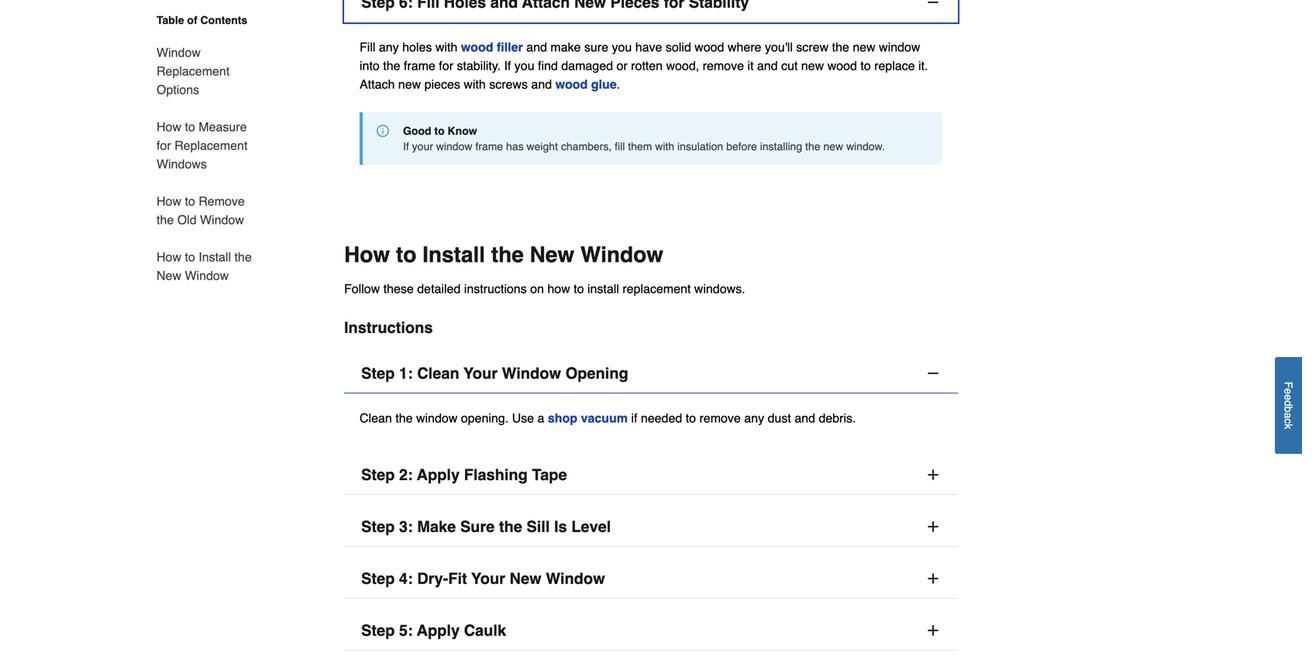 Task type: describe. For each thing, give the bounding box(es) containing it.
window down old
[[185, 269, 229, 283]]

replacement
[[623, 282, 691, 296]]

b
[[1282, 407, 1295, 413]]

a for use
[[537, 411, 544, 426]]

2 vertical spatial window
[[416, 411, 457, 426]]

make
[[417, 518, 456, 536]]

if
[[631, 411, 637, 426]]

installing
[[760, 140, 802, 153]]

fill any holes with wood filler
[[360, 40, 523, 54]]

step for step 3: make sure the sill is level
[[361, 518, 395, 536]]

frame inside and make sure you have solid wood where you'll screw the new window into the frame for stability. if you find damaged or rotten wood, remove it and cut new wood to replace it. attach new pieces with screws and
[[404, 59, 435, 73]]

wood right solid
[[695, 40, 724, 54]]

opening.
[[461, 411, 509, 426]]

how to measure for replacement windows link
[[157, 109, 254, 183]]

apply for 5:
[[417, 622, 460, 640]]

it.
[[918, 59, 928, 73]]

step for step 1: clean your window opening
[[361, 365, 395, 383]]

opening
[[565, 365, 628, 383]]

remove inside and make sure you have solid wood where you'll screw the new window into the frame for stability. if you find damaged or rotten wood, remove it and cut new wood to replace it. attach new pieces with screws and
[[703, 59, 744, 73]]

window replacement options link
[[157, 34, 254, 109]]

into
[[360, 59, 380, 73]]

apply for 2:
[[417, 466, 460, 484]]

the up instructions
[[491, 243, 524, 267]]

your inside button
[[464, 365, 498, 383]]

before
[[726, 140, 757, 153]]

stability.
[[457, 59, 501, 73]]

solid
[[666, 40, 691, 54]]

the inside good to know if your window frame has weight chambers, fill them with insulation before installing the new window.
[[805, 140, 820, 153]]

windows
[[157, 157, 207, 171]]

replace
[[874, 59, 915, 73]]

plus image for step 4: dry-fit your new window
[[925, 571, 941, 587]]

f e e d b a c k button
[[1275, 357, 1302, 454]]

fill
[[615, 140, 625, 153]]

to up "these"
[[396, 243, 416, 267]]

rotten
[[631, 59, 663, 73]]

have
[[635, 40, 662, 54]]

1:
[[399, 365, 413, 383]]

remove
[[199, 194, 245, 208]]

.
[[617, 77, 620, 92]]

to inside good to know if your window frame has weight chambers, fill them with insulation before installing the new window.
[[434, 125, 445, 137]]

table of contents element
[[138, 12, 254, 285]]

wood glue .
[[555, 77, 620, 92]]

wood glue link
[[555, 77, 617, 92]]

dust
[[768, 411, 791, 426]]

needed
[[641, 411, 682, 426]]

1 vertical spatial remove
[[699, 411, 741, 426]]

wood down screw
[[827, 59, 857, 73]]

new right attach
[[398, 77, 421, 92]]

install inside table of contents element
[[199, 250, 231, 264]]

shop
[[548, 411, 577, 426]]

step 3: make sure the sill is level button
[[344, 508, 958, 547]]

window up install
[[580, 243, 663, 267]]

debris.
[[819, 411, 856, 426]]

0 horizontal spatial any
[[379, 40, 399, 54]]

how for 'how to measure for replacement windows' link
[[157, 120, 181, 134]]

attach
[[360, 77, 395, 92]]

step 2: apply flashing tape button
[[344, 456, 958, 495]]

vacuum
[[581, 411, 628, 426]]

table of contents
[[157, 14, 247, 26]]

contents
[[200, 14, 247, 26]]

how to measure for replacement windows
[[157, 120, 248, 171]]

to right "needed"
[[686, 411, 696, 426]]

how up follow
[[344, 243, 390, 267]]

these
[[383, 282, 414, 296]]

find
[[538, 59, 558, 73]]

0 vertical spatial new
[[530, 243, 574, 267]]

step 4: dry-fit your new window button
[[344, 560, 958, 599]]

2 e from the top
[[1282, 395, 1295, 401]]

cut
[[781, 59, 798, 73]]

caulk
[[464, 622, 506, 640]]

to inside how to remove the old window
[[185, 194, 195, 208]]

wood up "stability." at the left top
[[461, 40, 493, 54]]

it
[[747, 59, 754, 73]]

5:
[[399, 622, 413, 640]]

fit
[[448, 570, 467, 588]]

follow
[[344, 282, 380, 296]]

window inside good to know if your window frame has weight chambers, fill them with insulation before installing the new window.
[[436, 140, 472, 153]]

and down find
[[531, 77, 552, 92]]

and up find
[[526, 40, 547, 54]]

with inside good to know if your window frame has weight chambers, fill them with insulation before installing the new window.
[[655, 140, 674, 153]]

level
[[571, 518, 611, 536]]

insulation
[[677, 140, 723, 153]]

and right 'it'
[[757, 59, 778, 73]]

how to install the new window inside table of contents element
[[157, 250, 252, 283]]

holes
[[402, 40, 432, 54]]

instructions
[[464, 282, 527, 296]]

table
[[157, 14, 184, 26]]

0 horizontal spatial with
[[435, 40, 457, 54]]

to down old
[[185, 250, 195, 264]]

chambers,
[[561, 140, 612, 153]]

d
[[1282, 401, 1295, 407]]

step 4: dry-fit your new window
[[361, 570, 605, 588]]

wood,
[[666, 59, 699, 73]]

1 vertical spatial any
[[744, 411, 764, 426]]

good to know if your window frame has weight chambers, fill them with insulation before installing the new window.
[[403, 125, 885, 153]]

4:
[[399, 570, 413, 588]]

has
[[506, 140, 524, 153]]

your
[[412, 140, 433, 153]]

your inside button
[[471, 570, 505, 588]]

1 vertical spatial you
[[514, 59, 534, 73]]

of
[[187, 14, 197, 26]]

step for step 2: apply flashing tape
[[361, 466, 395, 484]]

damaged
[[561, 59, 613, 73]]

dry-
[[417, 570, 448, 588]]

0 vertical spatial you
[[612, 40, 632, 54]]

window inside how to remove the old window
[[200, 213, 244, 227]]

shop vacuum link
[[548, 411, 628, 426]]

sure
[[460, 518, 495, 536]]

plus image for step 3: make sure the sill is level
[[925, 519, 941, 535]]

window inside button
[[546, 570, 605, 588]]



Task type: vqa. For each thing, say whether or not it's contained in the screenshot.
4:
yes



Task type: locate. For each thing, give the bounding box(es) containing it.
the right into
[[383, 59, 400, 73]]

1 vertical spatial with
[[464, 77, 486, 92]]

info image
[[377, 125, 389, 137]]

you up or
[[612, 40, 632, 54]]

how for how to remove the old window link
[[157, 194, 181, 208]]

remove left 'it'
[[703, 59, 744, 73]]

screws
[[489, 77, 528, 92]]

1 vertical spatial if
[[403, 140, 409, 153]]

how to remove the old window
[[157, 194, 245, 227]]

your
[[464, 365, 498, 383], [471, 570, 505, 588]]

0 vertical spatial any
[[379, 40, 399, 54]]

any right fill
[[379, 40, 399, 54]]

f
[[1282, 382, 1295, 389]]

1 vertical spatial your
[[471, 570, 505, 588]]

2 vertical spatial with
[[655, 140, 674, 153]]

remove right "needed"
[[699, 411, 741, 426]]

0 horizontal spatial install
[[199, 250, 231, 264]]

your right fit
[[471, 570, 505, 588]]

wood filler link
[[461, 40, 523, 54]]

new left window.
[[823, 140, 843, 153]]

if left your
[[403, 140, 409, 153]]

c
[[1282, 419, 1295, 424]]

how up old
[[157, 194, 181, 208]]

2 vertical spatial new
[[510, 570, 541, 588]]

options
[[157, 83, 199, 97]]

a inside button
[[1282, 413, 1295, 419]]

window inside 'window replacement options'
[[157, 45, 201, 60]]

how to install the new window
[[344, 243, 663, 267], [157, 250, 252, 283]]

to inside the how to measure for replacement windows
[[185, 120, 195, 134]]

1 apply from the top
[[417, 466, 460, 484]]

for
[[439, 59, 453, 73], [157, 138, 171, 153]]

for up pieces at left
[[439, 59, 453, 73]]

window down the table
[[157, 45, 201, 60]]

0 horizontal spatial clean
[[360, 411, 392, 426]]

good
[[403, 125, 431, 137]]

minus image
[[925, 0, 941, 10]]

1 vertical spatial window
[[436, 140, 472, 153]]

flashing
[[464, 466, 528, 484]]

1 horizontal spatial for
[[439, 59, 453, 73]]

e up b
[[1282, 395, 1295, 401]]

on
[[530, 282, 544, 296]]

how to install the new window up instructions
[[344, 243, 663, 267]]

plus image inside the step 4: dry-fit your new window button
[[925, 571, 941, 587]]

how to install the new window down old
[[157, 250, 252, 283]]

window down is
[[546, 570, 605, 588]]

window left opening.
[[416, 411, 457, 426]]

1 vertical spatial plus image
[[925, 571, 941, 587]]

step left 3:
[[361, 518, 395, 536]]

5 step from the top
[[361, 622, 395, 640]]

the inside how to remove the old window
[[157, 213, 174, 227]]

for inside the how to measure for replacement windows
[[157, 138, 171, 153]]

step 5: apply caulk button
[[344, 612, 958, 651]]

new up replace
[[853, 40, 875, 54]]

fill
[[360, 40, 375, 54]]

replacement up options
[[157, 64, 230, 78]]

how down options
[[157, 120, 181, 134]]

is
[[554, 518, 567, 536]]

0 vertical spatial frame
[[404, 59, 435, 73]]

1 horizontal spatial a
[[1282, 413, 1295, 419]]

wood down damaged
[[555, 77, 588, 92]]

0 horizontal spatial a
[[537, 411, 544, 426]]

0 vertical spatial with
[[435, 40, 457, 54]]

0 horizontal spatial if
[[403, 140, 409, 153]]

k
[[1282, 424, 1295, 430]]

0 vertical spatial plus image
[[925, 467, 941, 483]]

0 horizontal spatial for
[[157, 138, 171, 153]]

1 horizontal spatial frame
[[475, 140, 503, 153]]

new inside table of contents element
[[157, 269, 181, 283]]

wood
[[461, 40, 493, 54], [695, 40, 724, 54], [827, 59, 857, 73], [555, 77, 588, 92]]

0 vertical spatial replacement
[[157, 64, 230, 78]]

install down how to remove the old window link
[[199, 250, 231, 264]]

2 horizontal spatial with
[[655, 140, 674, 153]]

step inside button
[[361, 570, 395, 588]]

1 vertical spatial plus image
[[925, 623, 941, 639]]

1 horizontal spatial any
[[744, 411, 764, 426]]

0 vertical spatial if
[[504, 59, 511, 73]]

where
[[728, 40, 761, 54]]

to left replace
[[860, 59, 871, 73]]

how inside how to remove the old window
[[157, 194, 181, 208]]

the inside how to install the new window
[[234, 250, 252, 264]]

with inside and make sure you have solid wood where you'll screw the new window into the frame for stability. if you find damaged or rotten wood, remove it and cut new wood to replace it. attach new pieces with screws and
[[464, 77, 486, 92]]

step for step 4: dry-fit your new window
[[361, 570, 395, 588]]

apply right 5:
[[417, 622, 460, 640]]

install up detailed
[[422, 243, 485, 267]]

plus image inside step 2: apply flashing tape button
[[925, 467, 941, 483]]

plus image for step 2: apply flashing tape
[[925, 467, 941, 483]]

instructions
[[344, 319, 433, 337]]

sure
[[584, 40, 608, 54]]

a right use
[[537, 411, 544, 426]]

for inside and make sure you have solid wood where you'll screw the new window into the frame for stability. if you find damaged or rotten wood, remove it and cut new wood to replace it. attach new pieces with screws and
[[439, 59, 453, 73]]

the left old
[[157, 213, 174, 227]]

how
[[547, 282, 570, 296]]

know
[[448, 125, 477, 137]]

old
[[177, 213, 197, 227]]

2 plus image from the top
[[925, 623, 941, 639]]

detailed
[[417, 282, 461, 296]]

and make sure you have solid wood where you'll screw the new window into the frame for stability. if you find damaged or rotten wood, remove it and cut new wood to replace it. attach new pieces with screws and
[[360, 40, 928, 92]]

and right dust
[[795, 411, 815, 426]]

step left 1: at the bottom
[[361, 365, 395, 383]]

0 horizontal spatial you
[[514, 59, 534, 73]]

window
[[157, 45, 201, 60], [200, 213, 244, 227], [580, 243, 663, 267], [185, 269, 229, 283], [502, 365, 561, 383], [546, 570, 605, 588]]

0 horizontal spatial frame
[[404, 59, 435, 73]]

window inside button
[[502, 365, 561, 383]]

with right them
[[655, 140, 674, 153]]

the left sill
[[499, 518, 522, 536]]

plus image inside the step 5: apply caulk button
[[925, 623, 941, 639]]

how for how to install the new window link
[[157, 250, 181, 264]]

measure
[[199, 120, 247, 134]]

2 step from the top
[[361, 466, 395, 484]]

with right holes
[[435, 40, 457, 54]]

1 plus image from the top
[[925, 467, 941, 483]]

2 apply from the top
[[417, 622, 460, 640]]

plus image
[[925, 467, 941, 483], [925, 623, 941, 639]]

step
[[361, 365, 395, 383], [361, 466, 395, 484], [361, 518, 395, 536], [361, 570, 395, 588], [361, 622, 395, 640]]

a
[[537, 411, 544, 426], [1282, 413, 1295, 419]]

the right screw
[[832, 40, 849, 54]]

the right installing
[[805, 140, 820, 153]]

clean the window opening. use a shop vacuum if needed to remove any dust and debris.
[[360, 411, 856, 426]]

clean
[[417, 365, 459, 383], [360, 411, 392, 426]]

step 1: clean your window opening
[[361, 365, 628, 383]]

window down know
[[436, 140, 472, 153]]

replacement inside the how to measure for replacement windows
[[174, 138, 248, 153]]

3:
[[399, 518, 413, 536]]

you
[[612, 40, 632, 54], [514, 59, 534, 73]]

frame down holes
[[404, 59, 435, 73]]

plus image for step 5: apply caulk
[[925, 623, 941, 639]]

1 vertical spatial apply
[[417, 622, 460, 640]]

screw
[[796, 40, 829, 54]]

new
[[853, 40, 875, 54], [801, 59, 824, 73], [398, 77, 421, 92], [823, 140, 843, 153]]

windows.
[[694, 282, 745, 296]]

sill
[[527, 518, 550, 536]]

a up k
[[1282, 413, 1295, 419]]

1 vertical spatial frame
[[475, 140, 503, 153]]

step left 2:
[[361, 466, 395, 484]]

window down remove
[[200, 213, 244, 227]]

1 horizontal spatial you
[[612, 40, 632, 54]]

1 horizontal spatial with
[[464, 77, 486, 92]]

filler
[[497, 40, 523, 54]]

step 3: make sure the sill is level
[[361, 518, 611, 536]]

clean inside button
[[417, 365, 459, 383]]

1 horizontal spatial clean
[[417, 365, 459, 383]]

1 vertical spatial new
[[157, 269, 181, 283]]

new inside good to know if your window frame has weight chambers, fill them with insulation before installing the new window.
[[823, 140, 843, 153]]

window replacement options
[[157, 45, 230, 97]]

1 e from the top
[[1282, 389, 1295, 395]]

2 plus image from the top
[[925, 571, 941, 587]]

a for b
[[1282, 413, 1295, 419]]

new
[[530, 243, 574, 267], [157, 269, 181, 283], [510, 570, 541, 588]]

f e e d b a c k
[[1282, 382, 1295, 430]]

e up d
[[1282, 389, 1295, 395]]

how down old
[[157, 250, 181, 264]]

weight
[[527, 140, 558, 153]]

1 vertical spatial for
[[157, 138, 171, 153]]

step 1: clean your window opening button
[[344, 354, 958, 394]]

use
[[512, 411, 534, 426]]

plus image inside step 3: make sure the sill is level 'button'
[[925, 519, 941, 535]]

frame
[[404, 59, 435, 73], [475, 140, 503, 153]]

window.
[[846, 140, 885, 153]]

4 step from the top
[[361, 570, 395, 588]]

how to remove the old window link
[[157, 183, 254, 239]]

how
[[157, 120, 181, 134], [157, 194, 181, 208], [344, 243, 390, 267], [157, 250, 181, 264]]

any left dust
[[744, 411, 764, 426]]

1 horizontal spatial if
[[504, 59, 511, 73]]

the down how to remove the old window link
[[234, 250, 252, 264]]

your up opening.
[[464, 365, 498, 383]]

0 vertical spatial apply
[[417, 466, 460, 484]]

the down 1: at the bottom
[[395, 411, 413, 426]]

or
[[616, 59, 628, 73]]

to left measure
[[185, 120, 195, 134]]

with
[[435, 40, 457, 54], [464, 77, 486, 92], [655, 140, 674, 153]]

0 vertical spatial your
[[464, 365, 498, 383]]

e
[[1282, 389, 1295, 395], [1282, 395, 1295, 401]]

install
[[422, 243, 485, 267], [199, 250, 231, 264]]

new inside button
[[510, 570, 541, 588]]

new down screw
[[801, 59, 824, 73]]

to right good at the top of the page
[[434, 125, 445, 137]]

window inside and make sure you have solid wood where you'll screw the new window into the frame for stability. if you find damaged or rotten wood, remove it and cut new wood to replace it. attach new pieces with screws and
[[879, 40, 920, 54]]

replacement
[[157, 64, 230, 78], [174, 138, 248, 153]]

replacement down measure
[[174, 138, 248, 153]]

step 2: apply flashing tape
[[361, 466, 567, 484]]

new down old
[[157, 269, 181, 283]]

frame inside good to know if your window frame has weight chambers, fill them with insulation before installing the new window.
[[475, 140, 503, 153]]

0 vertical spatial for
[[439, 59, 453, 73]]

0 vertical spatial remove
[[703, 59, 744, 73]]

new down sill
[[510, 570, 541, 588]]

step inside 'button'
[[361, 518, 395, 536]]

for up windows
[[157, 138, 171, 153]]

step for step 5: apply caulk
[[361, 622, 395, 640]]

if inside and make sure you have solid wood where you'll screw the new window into the frame for stability. if you find damaged or rotten wood, remove it and cut new wood to replace it. attach new pieces with screws and
[[504, 59, 511, 73]]

follow these detailed instructions on how to install replacement windows.
[[344, 282, 745, 296]]

glue
[[591, 77, 617, 92]]

1 vertical spatial replacement
[[174, 138, 248, 153]]

plus image
[[925, 519, 941, 535], [925, 571, 941, 587]]

tape
[[532, 466, 567, 484]]

to inside and make sure you have solid wood where you'll screw the new window into the frame for stability. if you find damaged or rotten wood, remove it and cut new wood to replace it. attach new pieces with screws and
[[860, 59, 871, 73]]

apply right 2:
[[417, 466, 460, 484]]

0 vertical spatial plus image
[[925, 519, 941, 535]]

make
[[550, 40, 581, 54]]

1 vertical spatial clean
[[360, 411, 392, 426]]

the inside 'button'
[[499, 518, 522, 536]]

if inside good to know if your window frame has weight chambers, fill them with insulation before installing the new window.
[[403, 140, 409, 153]]

1 step from the top
[[361, 365, 395, 383]]

0 vertical spatial window
[[879, 40, 920, 54]]

window up use
[[502, 365, 561, 383]]

them
[[628, 140, 652, 153]]

0 horizontal spatial how to install the new window
[[157, 250, 252, 283]]

how to install the new window link
[[157, 239, 254, 285]]

new up "how"
[[530, 243, 574, 267]]

pieces
[[424, 77, 460, 92]]

minus image
[[925, 366, 941, 381]]

step left 5:
[[361, 622, 395, 640]]

frame left has
[[475, 140, 503, 153]]

to up old
[[185, 194, 195, 208]]

step 5: apply caulk
[[361, 622, 506, 640]]

how inside the how to measure for replacement windows
[[157, 120, 181, 134]]

install
[[587, 282, 619, 296]]

1 plus image from the top
[[925, 519, 941, 535]]

you left find
[[514, 59, 534, 73]]

3 step from the top
[[361, 518, 395, 536]]

1 horizontal spatial install
[[422, 243, 485, 267]]

window up replace
[[879, 40, 920, 54]]

to right "how"
[[574, 282, 584, 296]]

1 horizontal spatial how to install the new window
[[344, 243, 663, 267]]

0 vertical spatial clean
[[417, 365, 459, 383]]

if up screws
[[504, 59, 511, 73]]

step left 4:
[[361, 570, 395, 588]]

you'll
[[765, 40, 793, 54]]

with down "stability." at the left top
[[464, 77, 486, 92]]



